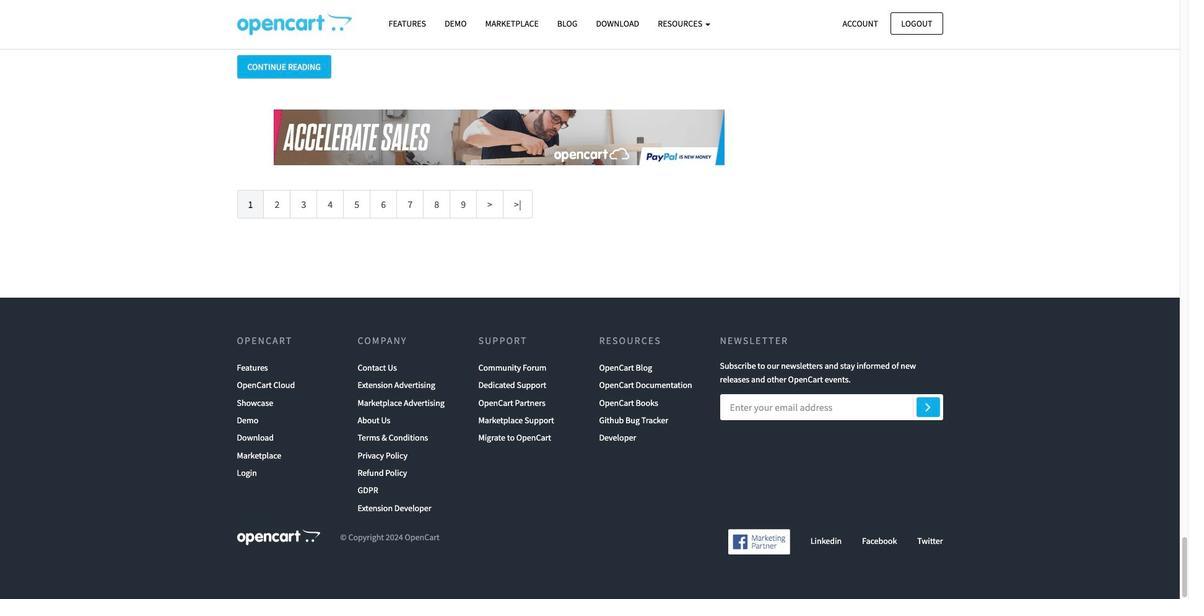 Task type: locate. For each thing, give the bounding box(es) containing it.
facebook marketing partner image
[[728, 530, 790, 555]]

opencart image
[[237, 530, 320, 546]]

Enter your email address text field
[[720, 395, 943, 421]]



Task type: vqa. For each thing, say whether or not it's contained in the screenshot.
THE MORE inside Authorize.Net, Amazon Payments, First Data, Klarna, LiqPay, Skrill, PayPal, SagePay and many more. Choose any of the 36 Payment methods that come integrated with OpenCart or download among hundreds more available via the OpenCart marketplace.
no



Task type: describe. For each thing, give the bounding box(es) containing it.
opencart - blog image
[[237, 13, 351, 35]]

angle right image
[[925, 399, 931, 414]]



